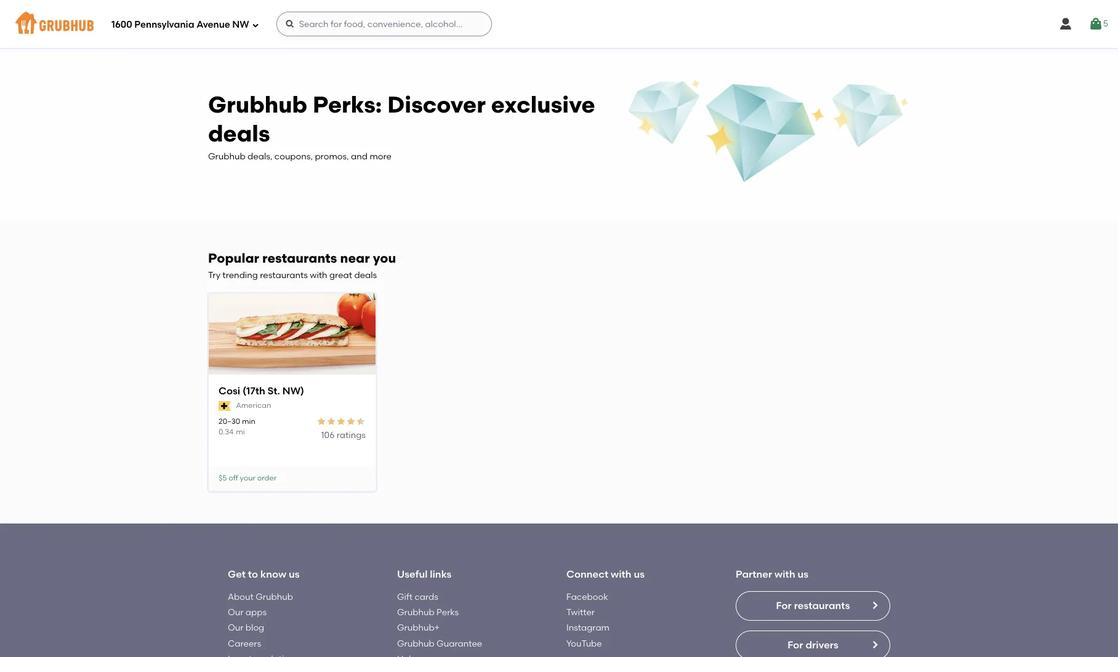 Task type: describe. For each thing, give the bounding box(es) containing it.
ratings
[[337, 431, 366, 441]]

apps
[[246, 608, 267, 618]]

instagram link
[[567, 624, 610, 634]]

for restaurants
[[776, 600, 850, 612]]

youtube
[[567, 639, 602, 650]]

useful links
[[397, 569, 452, 581]]

5
[[1104, 18, 1109, 29]]

careers link
[[228, 639, 261, 650]]

grubhub guarantee link
[[397, 639, 482, 650]]

grubhub+ link
[[397, 624, 440, 634]]

us for partner with us
[[798, 569, 809, 581]]

get
[[228, 569, 246, 581]]

partner with us
[[736, 569, 809, 581]]

106
[[321, 431, 335, 441]]

0 horizontal spatial svg image
[[252, 21, 259, 29]]

106 ratings
[[321, 431, 366, 441]]

about grubhub link
[[228, 592, 293, 603]]

about
[[228, 592, 254, 603]]

avenue
[[197, 19, 230, 30]]

drivers
[[806, 640, 839, 651]]

mi
[[236, 428, 245, 437]]

american
[[236, 402, 271, 410]]

more
[[370, 152, 392, 162]]

5 button
[[1089, 13, 1109, 35]]

with for connect with us
[[611, 569, 632, 581]]

st.
[[268, 385, 280, 397]]

1 horizontal spatial svg image
[[285, 19, 295, 29]]

order
[[257, 474, 277, 483]]

twitter
[[567, 608, 595, 618]]

nw)
[[283, 385, 304, 397]]

grubhub up deals,
[[208, 91, 307, 118]]

great
[[330, 271, 352, 281]]

coupon deals image
[[626, 78, 910, 187]]

about grubhub our apps our blog careers
[[228, 592, 293, 650]]

svg image
[[1059, 17, 1073, 31]]

youtube link
[[567, 639, 602, 650]]

facebook link
[[567, 592, 608, 603]]

cosi (17th st. nw)
[[219, 385, 304, 397]]

near
[[340, 251, 370, 266]]

for restaurants link
[[736, 592, 891, 621]]

for drivers
[[788, 640, 839, 651]]

careers
[[228, 639, 261, 650]]

for for for restaurants
[[776, 600, 792, 612]]

right image
[[870, 640, 880, 650]]

nw
[[232, 19, 249, 30]]

facebook twitter instagram youtube
[[567, 592, 610, 650]]

useful
[[397, 569, 428, 581]]

twitter link
[[567, 608, 595, 618]]

instagram
[[567, 624, 610, 634]]

facebook
[[567, 592, 608, 603]]

connect with us
[[567, 569, 645, 581]]

1 us from the left
[[289, 569, 300, 581]]

to
[[248, 569, 258, 581]]

20–30 min 0.34 mi
[[219, 417, 256, 437]]

2 our from the top
[[228, 624, 244, 634]]

get to know us
[[228, 569, 300, 581]]



Task type: vqa. For each thing, say whether or not it's contained in the screenshot.
Mango,
no



Task type: locate. For each thing, give the bounding box(es) containing it.
deals inside grubhub perks: discover exclusive deals grubhub deals, coupons, promos, and more
[[208, 120, 270, 147]]

1 our from the top
[[228, 608, 244, 618]]

gift cards grubhub perks grubhub+ grubhub guarantee
[[397, 592, 482, 650]]

grubhub down 'grubhub+'
[[397, 639, 435, 650]]

svg image
[[1089, 17, 1104, 31], [285, 19, 295, 29], [252, 21, 259, 29]]

0 horizontal spatial us
[[289, 569, 300, 581]]

our up careers link
[[228, 624, 244, 634]]

with
[[310, 271, 328, 281], [611, 569, 632, 581], [775, 569, 796, 581]]

gift cards link
[[397, 592, 439, 603]]

Search for food, convenience, alcohol... search field
[[276, 12, 492, 36]]

blog
[[246, 624, 264, 634]]

3 us from the left
[[798, 569, 809, 581]]

popular
[[208, 251, 259, 266]]

with right connect
[[611, 569, 632, 581]]

with right partner
[[775, 569, 796, 581]]

coupons,
[[275, 152, 313, 162]]

star icon image
[[317, 417, 326, 427], [326, 417, 336, 427], [336, 417, 346, 427], [346, 417, 356, 427], [356, 417, 366, 427], [356, 417, 366, 427]]

1600 pennsylvania avenue nw
[[111, 19, 249, 30]]

us right know
[[289, 569, 300, 581]]

2 horizontal spatial us
[[798, 569, 809, 581]]

svg image inside 5 button
[[1089, 17, 1104, 31]]

our apps link
[[228, 608, 267, 618]]

pennsylvania
[[134, 19, 194, 30]]

restaurants inside the for restaurants link
[[794, 600, 850, 612]]

1 vertical spatial our
[[228, 624, 244, 634]]

connect
[[567, 569, 609, 581]]

(17th
[[243, 385, 265, 397]]

cosi
[[219, 385, 240, 397]]

perks
[[437, 608, 459, 618]]

your
[[240, 474, 256, 483]]

for drivers link
[[736, 631, 891, 658]]

popular restaurants near you try trending restaurants with great deals
[[208, 251, 396, 281]]

restaurants up 'for drivers' link
[[794, 600, 850, 612]]

restaurants right trending at the left top
[[260, 271, 308, 281]]

grubhub perks link
[[397, 608, 459, 618]]

1 vertical spatial deals
[[354, 271, 377, 281]]

0 horizontal spatial deals
[[208, 120, 270, 147]]

us for connect with us
[[634, 569, 645, 581]]

us right connect
[[634, 569, 645, 581]]

1 horizontal spatial deals
[[354, 271, 377, 281]]

2 horizontal spatial with
[[775, 569, 796, 581]]

0.34
[[219, 428, 234, 437]]

2 vertical spatial restaurants
[[794, 600, 850, 612]]

links
[[430, 569, 452, 581]]

grubhub down gift cards link
[[397, 608, 435, 618]]

20–30
[[219, 417, 240, 426]]

deals inside popular restaurants near you try trending restaurants with great deals
[[354, 271, 377, 281]]

min
[[242, 417, 256, 426]]

2 horizontal spatial svg image
[[1089, 17, 1104, 31]]

0 horizontal spatial with
[[310, 271, 328, 281]]

restaurants
[[262, 251, 337, 266], [260, 271, 308, 281], [794, 600, 850, 612]]

our down 'about'
[[228, 608, 244, 618]]

and
[[351, 152, 368, 162]]

2 us from the left
[[634, 569, 645, 581]]

restaurants for popular
[[262, 251, 337, 266]]

gift
[[397, 592, 413, 603]]

deals down near
[[354, 271, 377, 281]]

0 vertical spatial for
[[776, 600, 792, 612]]

you
[[373, 251, 396, 266]]

trending
[[223, 271, 258, 281]]

for down partner with us
[[776, 600, 792, 612]]

1 horizontal spatial with
[[611, 569, 632, 581]]

try
[[208, 271, 221, 281]]

us
[[289, 569, 300, 581], [634, 569, 645, 581], [798, 569, 809, 581]]

cosi (17th st. nw) logo image
[[209, 294, 376, 376]]

$5 off your order
[[219, 474, 277, 483]]

with inside popular restaurants near you try trending restaurants with great deals
[[310, 271, 328, 281]]

restaurants for for
[[794, 600, 850, 612]]

deals up deals,
[[208, 120, 270, 147]]

main navigation navigation
[[0, 0, 1119, 48]]

1600
[[111, 19, 132, 30]]

1 vertical spatial restaurants
[[260, 271, 308, 281]]

0 vertical spatial our
[[228, 608, 244, 618]]

promos,
[[315, 152, 349, 162]]

grubhub down know
[[256, 592, 293, 603]]

for left drivers
[[788, 640, 804, 651]]

right image
[[870, 601, 880, 611]]

cards
[[415, 592, 439, 603]]

with for partner with us
[[775, 569, 796, 581]]

with left great
[[310, 271, 328, 281]]

us up for restaurants
[[798, 569, 809, 581]]

grubhub
[[208, 91, 307, 118], [208, 152, 246, 162], [256, 592, 293, 603], [397, 608, 435, 618], [397, 639, 435, 650]]

subscription pass image
[[219, 402, 231, 411]]

grubhub left deals,
[[208, 152, 246, 162]]

our blog link
[[228, 624, 264, 634]]

deals
[[208, 120, 270, 147], [354, 271, 377, 281]]

cosi (17th st. nw) link
[[219, 385, 366, 399]]

for
[[776, 600, 792, 612], [788, 640, 804, 651]]

0 vertical spatial restaurants
[[262, 251, 337, 266]]

0 vertical spatial deals
[[208, 120, 270, 147]]

perks:
[[313, 91, 382, 118]]

grubhub inside about grubhub our apps our blog careers
[[256, 592, 293, 603]]

1 horizontal spatial us
[[634, 569, 645, 581]]

discover
[[388, 91, 486, 118]]

know
[[261, 569, 286, 581]]

1 vertical spatial for
[[788, 640, 804, 651]]

grubhub+
[[397, 624, 440, 634]]

off
[[229, 474, 238, 483]]

restaurants up great
[[262, 251, 337, 266]]

deals,
[[248, 152, 273, 162]]

our
[[228, 608, 244, 618], [228, 624, 244, 634]]

$5
[[219, 474, 227, 483]]

guarantee
[[437, 639, 482, 650]]

exclusive
[[491, 91, 595, 118]]

for for for drivers
[[788, 640, 804, 651]]

partner
[[736, 569, 773, 581]]

grubhub perks: discover exclusive deals grubhub deals, coupons, promos, and more
[[208, 91, 595, 162]]



